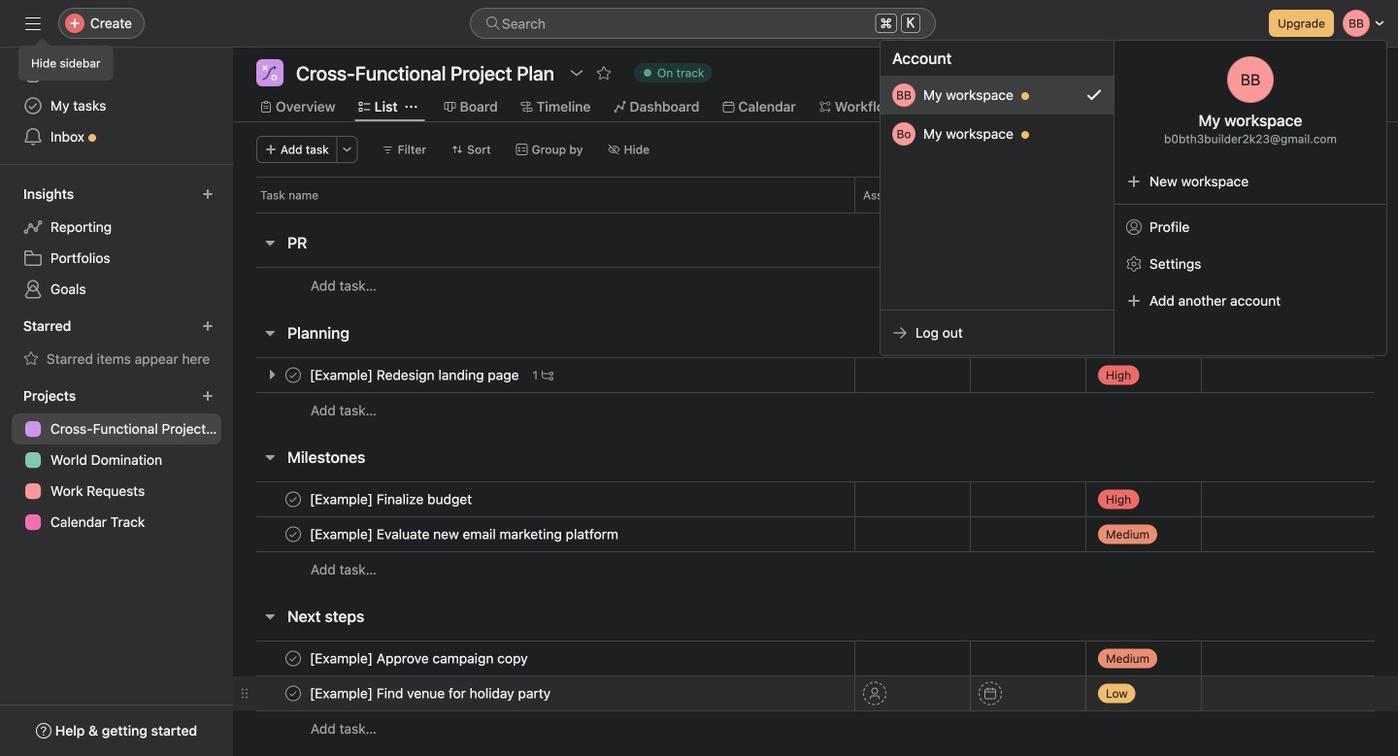 Task type: describe. For each thing, give the bounding box(es) containing it.
insights element
[[0, 177, 233, 309]]

1 subtask image
[[542, 370, 554, 381]]

[example] evaluate new email marketing platform cell
[[233, 517, 855, 553]]

[example] approve campaign copy cell
[[233, 641, 855, 677]]

projects element
[[0, 379, 233, 542]]

starred element
[[0, 309, 233, 379]]

mark complete image for mark complete option within [example] find venue for holiday party cell
[[282, 682, 305, 706]]

header milestones tree grid
[[233, 482, 1399, 588]]

more actions image
[[342, 144, 353, 155]]

[example] find venue for holiday party cell
[[233, 676, 855, 712]]

task name text field for mark complete checkbox
[[306, 649, 534, 669]]

header next steps tree grid
[[233, 641, 1399, 747]]

global element
[[0, 48, 233, 164]]

manage project members image
[[1114, 61, 1137, 84]]

mark complete checkbox for the [example] finalize budget cell
[[282, 488, 305, 511]]

add items to starred image
[[202, 321, 214, 332]]

Mark complete checkbox
[[282, 647, 305, 671]]

1 collapse task list for this group image from the top
[[262, 235, 278, 251]]

mark complete image for mark complete option inside the [example] evaluate new email marketing platform "cell"
[[282, 523, 305, 546]]

[example] finalize budget cell
[[233, 482, 855, 518]]

collapse task list for this group image for the [example] finalize budget cell
[[262, 450, 278, 465]]



Task type: locate. For each thing, give the bounding box(es) containing it.
Task name text field
[[306, 490, 478, 509], [306, 525, 624, 544]]

show options image
[[569, 65, 585, 81]]

4 mark complete checkbox from the top
[[282, 682, 305, 706]]

task name text field inside [example] redesign landing page cell
[[306, 366, 525, 385]]

mark complete checkbox inside the [example] finalize budget cell
[[282, 488, 305, 511]]

None field
[[470, 8, 936, 39]]

None text field
[[291, 59, 559, 86]]

2 mark complete image from the top
[[282, 488, 305, 511]]

task name text field inside [example] evaluate new email marketing platform "cell"
[[306, 525, 624, 544]]

mark complete image inside the [example] finalize budget cell
[[282, 488, 305, 511]]

task name text field inside the [example] finalize budget cell
[[306, 490, 478, 509]]

mark complete checkbox inside [example] find venue for holiday party cell
[[282, 682, 305, 706]]

2 collapse task list for this group image from the top
[[262, 450, 278, 465]]

Task name text field
[[306, 366, 525, 385], [306, 649, 534, 669], [306, 684, 557, 704]]

task name text field inside [example] find venue for holiday party cell
[[306, 684, 557, 704]]

1 vertical spatial task name text field
[[306, 649, 534, 669]]

mark complete checkbox for [example] find venue for holiday party cell
[[282, 682, 305, 706]]

hide sidebar image
[[25, 16, 41, 31]]

1 task name text field from the top
[[306, 366, 525, 385]]

2 task name text field from the top
[[306, 649, 534, 669]]

Search tasks, projects, and more text field
[[470, 8, 936, 39]]

1 vertical spatial task name text field
[[306, 525, 624, 544]]

3 mark complete image from the top
[[282, 523, 305, 546]]

task name text field for mark complete option inside the [example] evaluate new email marketing platform "cell"
[[306, 525, 624, 544]]

3 collapse task list for this group image from the top
[[262, 609, 278, 624]]

mark complete image for mark complete option within the [example] redesign landing page cell
[[282, 364, 305, 387]]

line_and_symbols image
[[262, 65, 278, 81]]

[example] redesign landing page cell
[[233, 357, 855, 393]]

tooltip
[[19, 41, 112, 80]]

2 vertical spatial task name text field
[[306, 684, 557, 704]]

row
[[233, 177, 1399, 213], [256, 212, 1375, 214], [233, 267, 1399, 304], [233, 357, 1399, 393], [233, 392, 1399, 428], [233, 482, 1399, 518], [233, 517, 1399, 553], [233, 552, 1399, 588], [233, 641, 1399, 677], [233, 676, 1399, 712], [233, 711, 1399, 747]]

mark complete checkbox inside [example] redesign landing page cell
[[282, 364, 305, 387]]

1 mark complete image from the top
[[282, 364, 305, 387]]

mark complete checkbox for [example] evaluate new email marketing platform "cell"
[[282, 523, 305, 546]]

header planning tree grid
[[233, 357, 1399, 428]]

1 mark complete checkbox from the top
[[282, 364, 305, 387]]

0 vertical spatial collapse task list for this group image
[[262, 235, 278, 251]]

2 mark complete checkbox from the top
[[282, 488, 305, 511]]

radio item
[[881, 76, 1114, 115]]

1 task name text field from the top
[[306, 490, 478, 509]]

0 vertical spatial task name text field
[[306, 366, 525, 385]]

2 vertical spatial collapse task list for this group image
[[262, 609, 278, 624]]

mark complete image inside [example] evaluate new email marketing platform "cell"
[[282, 523, 305, 546]]

2 task name text field from the top
[[306, 525, 624, 544]]

task name text field for mark complete option within the the [example] finalize budget cell
[[306, 490, 478, 509]]

menu
[[881, 41, 1387, 355]]

mark complete image for mark complete checkbox
[[282, 647, 305, 671]]

collapse task list for this group image
[[262, 235, 278, 251], [262, 450, 278, 465], [262, 609, 278, 624]]

expand subtask list for the task [example] redesign landing page image
[[264, 367, 280, 383]]

new insights image
[[202, 188, 214, 200]]

mark complete checkbox inside [example] evaluate new email marketing platform "cell"
[[282, 523, 305, 546]]

mark complete image
[[282, 364, 305, 387], [282, 488, 305, 511], [282, 523, 305, 546], [282, 647, 305, 671], [282, 682, 305, 706]]

0 vertical spatial task name text field
[[306, 490, 478, 509]]

new project or portfolio image
[[202, 390, 214, 402]]

mark complete image for mark complete option within the the [example] finalize budget cell
[[282, 488, 305, 511]]

1 vertical spatial collapse task list for this group image
[[262, 450, 278, 465]]

mark complete image inside [example] find venue for holiday party cell
[[282, 682, 305, 706]]

tab actions image
[[406, 101, 417, 113]]

3 mark complete checkbox from the top
[[282, 523, 305, 546]]

3 task name text field from the top
[[306, 684, 557, 704]]

collapse task list for this group image for [example] approve campaign copy cell
[[262, 609, 278, 624]]

collapse task list for this group image
[[262, 325, 278, 341]]

5 mark complete image from the top
[[282, 682, 305, 706]]

mark complete image inside [example] redesign landing page cell
[[282, 364, 305, 387]]

task name text field for mark complete option within [example] find venue for holiday party cell
[[306, 684, 557, 704]]

4 mark complete image from the top
[[282, 647, 305, 671]]

add to starred image
[[596, 65, 612, 81]]

mark complete image inside [example] approve campaign copy cell
[[282, 647, 305, 671]]

Mark complete checkbox
[[282, 364, 305, 387], [282, 488, 305, 511], [282, 523, 305, 546], [282, 682, 305, 706]]

task name text field inside [example] approve campaign copy cell
[[306, 649, 534, 669]]



Task type: vqa. For each thing, say whether or not it's contained in the screenshot.
text field
yes



